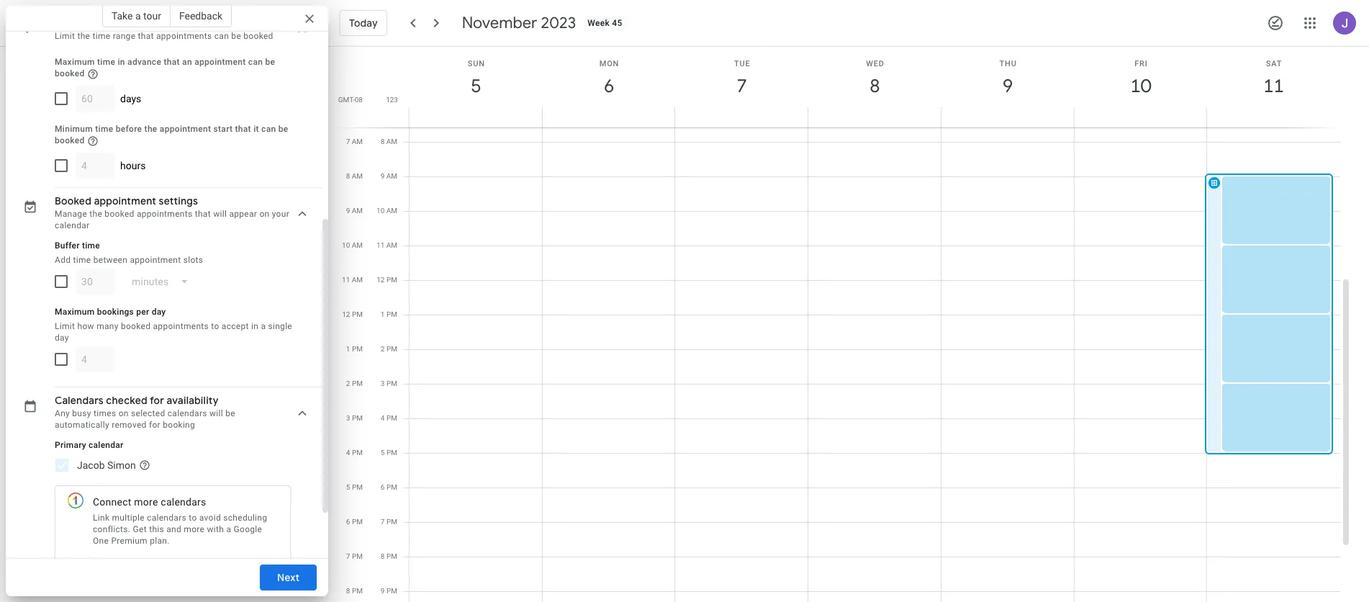 Task type: describe. For each thing, give the bounding box(es) containing it.
link
[[93, 513, 110, 523]]

many
[[97, 321, 119, 331]]

booked
[[55, 194, 92, 207]]

explore
[[93, 556, 128, 569]]

5 inside sun 5
[[470, 74, 481, 98]]

booked inside minimum time before the appointment start that it can be booked
[[55, 135, 85, 145]]

your
[[272, 209, 290, 219]]

thu
[[1000, 59, 1017, 68]]

2 vertical spatial 10
[[342, 241, 350, 249]]

explore plan
[[93, 556, 151, 569]]

will inside booked appointment settings manage the booked appointments that will appear on your calendar
[[213, 209, 227, 219]]

11 column header
[[1207, 47, 1341, 127]]

8 column header
[[808, 47, 942, 127]]

that inside booked appointment settings manage the booked appointments that will appear on your calendar
[[195, 209, 211, 219]]

multiple
[[112, 513, 145, 523]]

appear
[[229, 209, 257, 219]]

sat
[[1267, 59, 1283, 68]]

sunday, november 5 element
[[460, 70, 493, 103]]

0 vertical spatial 2 pm
[[381, 345, 398, 353]]

the inside dropdown button
[[77, 31, 90, 41]]

7 am
[[346, 138, 363, 145]]

maximum time in advance that an appointment can be booked
[[55, 57, 275, 78]]

jacob simon
[[77, 459, 136, 471]]

plan.
[[150, 536, 170, 546]]

2 vertical spatial calendars
[[147, 513, 187, 523]]

9 pm
[[381, 587, 398, 595]]

the inside booked appointment settings manage the booked appointments that will appear on your calendar
[[90, 209, 102, 219]]

08
[[355, 96, 363, 104]]

tue 7
[[735, 59, 751, 98]]

7 column header
[[675, 47, 809, 127]]

maximum for maximum time in advance that an appointment can be booked
[[55, 57, 95, 67]]

take a tour
[[112, 10, 161, 22]]

6 column header
[[542, 47, 676, 127]]

9 inside the thu 9
[[1002, 74, 1013, 98]]

1 vertical spatial 12 pm
[[342, 310, 363, 318]]

0 vertical spatial day
[[152, 307, 166, 317]]

7 down gmt-
[[346, 138, 350, 145]]

1 horizontal spatial 5
[[381, 449, 385, 457]]

scheduling
[[223, 513, 267, 523]]

1 horizontal spatial 1 pm
[[381, 310, 398, 318]]

7 right next button
[[346, 552, 350, 560]]

calendars checked for availability any busy times on selected calendars will be automatically removed for booking
[[55, 394, 235, 430]]

gmt-08
[[338, 96, 363, 104]]

1 vertical spatial 3
[[346, 414, 350, 422]]

Maximum days in advance that an appointment can be booked number field
[[81, 86, 109, 112]]

can inside dropdown button
[[214, 31, 229, 41]]

limit inside dropdown button
[[55, 31, 75, 41]]

feedback button
[[171, 4, 232, 27]]

appointment inside minimum time before the appointment start that it can be booked
[[160, 124, 211, 134]]

the inside minimum time before the appointment start that it can be booked
[[144, 124, 157, 134]]

45
[[612, 18, 623, 28]]

0 horizontal spatial 8 pm
[[346, 587, 363, 595]]

Minimum amount of hours before the start of the appointment that it can be booked number field
[[81, 152, 109, 178]]

primary
[[55, 440, 86, 450]]

mon 6
[[600, 59, 619, 98]]

123
[[386, 96, 398, 104]]

checked
[[106, 394, 148, 407]]

week
[[588, 18, 610, 28]]

with
[[207, 524, 224, 534]]

removed
[[112, 420, 147, 430]]

time for minimum
[[95, 124, 113, 134]]

1 horizontal spatial 5 pm
[[381, 449, 398, 457]]

premium
[[111, 536, 148, 546]]

time for maximum
[[97, 57, 115, 67]]

selected
[[131, 408, 165, 418]]

friday, november 10 element
[[1125, 70, 1158, 103]]

maximum for maximum bookings per day limit how many booked appointments to accept in a single day
[[55, 307, 95, 317]]

tour
[[143, 10, 161, 22]]

single
[[268, 321, 292, 331]]

0 vertical spatial 8 pm
[[381, 552, 398, 560]]

advance
[[128, 57, 161, 67]]

appointment inside maximum time in advance that an appointment can be booked
[[195, 57, 246, 67]]

range
[[113, 31, 136, 41]]

be inside dropdown button
[[231, 31, 241, 41]]

0 horizontal spatial 4
[[346, 449, 350, 457]]

an
[[182, 57, 192, 67]]

to inside the 'maximum bookings per day limit how many booked appointments to accept in a single day'
[[211, 321, 219, 331]]

0 vertical spatial 9 am
[[381, 172, 398, 180]]

accept
[[222, 321, 249, 331]]

tuesday, november 7 element
[[726, 70, 759, 103]]

0 vertical spatial 12
[[377, 276, 385, 284]]

conflicts.
[[93, 524, 131, 534]]

a inside button
[[135, 10, 141, 22]]

1 horizontal spatial 10 am
[[377, 207, 398, 215]]

it
[[254, 124, 259, 134]]

mon
[[600, 59, 619, 68]]

1 vertical spatial 7 pm
[[346, 552, 363, 560]]

between
[[93, 255, 128, 265]]

limit the time range that appointments can be booked
[[55, 31, 273, 41]]

that inside minimum time before the appointment start that it can be booked
[[235, 124, 251, 134]]

today
[[349, 17, 378, 30]]

1 vertical spatial 10
[[377, 207, 385, 215]]

plan
[[131, 556, 151, 569]]

tue
[[735, 59, 751, 68]]

0 vertical spatial 12 pm
[[377, 276, 398, 284]]

be inside minimum time before the appointment start that it can be booked
[[279, 124, 288, 134]]

week 45
[[588, 18, 623, 28]]

0 vertical spatial 4
[[381, 414, 385, 422]]

be inside calendars checked for availability any busy times on selected calendars will be automatically removed for booking
[[226, 408, 235, 418]]

0 vertical spatial 3
[[381, 380, 385, 387]]

thu 9
[[1000, 59, 1017, 98]]

time inside dropdown button
[[93, 31, 111, 41]]

1 horizontal spatial 6 pm
[[381, 483, 398, 491]]

buffer time add time between appointment slots
[[55, 240, 203, 265]]

9 column header
[[941, 47, 1075, 127]]

1 vertical spatial for
[[149, 420, 161, 430]]

can inside minimum time before the appointment start that it can be booked
[[261, 124, 276, 134]]

take
[[112, 10, 133, 22]]

how
[[77, 321, 94, 331]]

minimum time before the appointment start that it can be booked
[[55, 124, 288, 145]]

2 vertical spatial 6
[[346, 518, 350, 526]]

10 inside column header
[[1130, 74, 1151, 98]]

1 horizontal spatial 2
[[381, 345, 385, 353]]

next button
[[260, 560, 317, 595]]

calendars
[[55, 394, 104, 407]]

days
[[120, 93, 141, 104]]

0 horizontal spatial 6 pm
[[346, 518, 363, 526]]

google
[[234, 524, 262, 534]]

connect more calendars link multiple calendars to avoid scheduling conflicts. get this and more with a google one premium plan.
[[93, 496, 267, 546]]

november
[[462, 13, 538, 33]]

0 horizontal spatial 2 pm
[[346, 380, 363, 387]]

wed
[[866, 59, 885, 68]]

booking
[[163, 420, 195, 430]]

gmt-
[[338, 96, 355, 104]]

1 vertical spatial 9 am
[[346, 207, 363, 215]]

get
[[133, 524, 147, 534]]

appointment inside 'buffer time add time between appointment slots'
[[130, 255, 181, 265]]

and
[[167, 524, 182, 534]]

settings
[[159, 194, 198, 207]]

1 vertical spatial calendar
[[89, 440, 123, 450]]

0 horizontal spatial 5 pm
[[346, 483, 363, 491]]

appointments inside the 'maximum bookings per day limit how many booked appointments to accept in a single day'
[[153, 321, 209, 331]]

fri
[[1135, 59, 1148, 68]]

feedback
[[179, 10, 223, 22]]

automatically
[[55, 420, 109, 430]]

1 horizontal spatial 11 am
[[377, 241, 398, 249]]

1 vertical spatial day
[[55, 332, 69, 343]]

7 inside tue 7
[[736, 74, 747, 98]]



Task type: vqa. For each thing, say whether or not it's contained in the screenshot.
Maximum within the MAXIMUM BOOKINGS PER DAY LIMIT HOW MANY BOOKED APPOINTMENTS TO ACCEPT IN A SINGLE DAY
yes



Task type: locate. For each thing, give the bounding box(es) containing it.
0 vertical spatial 6
[[603, 74, 614, 98]]

before
[[116, 124, 142, 134]]

0 horizontal spatial 12 pm
[[342, 310, 363, 318]]

0 vertical spatial to
[[211, 321, 219, 331]]

7 down tue
[[736, 74, 747, 98]]

that down the tour
[[138, 31, 154, 41]]

1 vertical spatial 10 am
[[342, 241, 363, 249]]

limit left range
[[55, 31, 75, 41]]

1 vertical spatial 12
[[342, 310, 350, 318]]

1 horizontal spatial day
[[152, 307, 166, 317]]

1 horizontal spatial 9 am
[[381, 172, 398, 180]]

5
[[470, 74, 481, 98], [381, 449, 385, 457], [346, 483, 350, 491]]

1 horizontal spatial on
[[260, 209, 270, 219]]

booked inside booked appointment settings manage the booked appointments that will appear on your calendar
[[105, 209, 134, 219]]

per
[[136, 307, 149, 317]]

0 horizontal spatial 10 am
[[342, 241, 363, 249]]

can up it
[[248, 57, 263, 67]]

1 horizontal spatial 3 pm
[[381, 380, 398, 387]]

jacob
[[77, 459, 105, 471]]

can down feedback button
[[214, 31, 229, 41]]

next
[[277, 571, 300, 584]]

2 horizontal spatial 11
[[1263, 74, 1284, 98]]

this
[[149, 524, 164, 534]]

1 vertical spatial 2
[[346, 380, 350, 387]]

0 horizontal spatial on
[[119, 408, 129, 418]]

sat 11
[[1263, 59, 1284, 98]]

on
[[260, 209, 270, 219], [119, 408, 129, 418]]

0 horizontal spatial 5
[[346, 483, 350, 491]]

1 horizontal spatial 1
[[381, 310, 385, 318]]

1 vertical spatial a
[[261, 321, 266, 331]]

Buffer time number field
[[81, 268, 109, 294]]

appointments left accept
[[153, 321, 209, 331]]

simon
[[107, 459, 136, 471]]

0 vertical spatial 8 am
[[381, 138, 398, 145]]

1 vertical spatial 11 am
[[342, 276, 363, 284]]

can inside maximum time in advance that an appointment can be booked
[[248, 57, 263, 67]]

8 down "7 am"
[[346, 172, 350, 180]]

sun
[[468, 59, 485, 68]]

will left appear
[[213, 209, 227, 219]]

0 vertical spatial 5 pm
[[381, 449, 398, 457]]

7 up 9 pm
[[381, 518, 385, 526]]

1 vertical spatial 5 pm
[[346, 483, 363, 491]]

8 down wed
[[869, 74, 880, 98]]

1 horizontal spatial 4 pm
[[381, 414, 398, 422]]

0 horizontal spatial 10
[[342, 241, 350, 249]]

to left avoid
[[189, 513, 197, 523]]

1 horizontal spatial 12
[[377, 276, 385, 284]]

calendars inside calendars checked for availability any busy times on selected calendars will be automatically removed for booking
[[168, 408, 207, 418]]

8 pm
[[381, 552, 398, 560], [346, 587, 363, 595]]

10 am
[[377, 207, 398, 215], [342, 241, 363, 249]]

8
[[869, 74, 880, 98], [381, 138, 385, 145], [346, 172, 350, 180], [381, 552, 385, 560], [346, 587, 350, 595]]

times
[[94, 408, 116, 418]]

calendar up jacob simon
[[89, 440, 123, 450]]

sun 5
[[468, 59, 485, 98]]

thursday, november 9 element
[[992, 70, 1025, 103]]

maximum
[[55, 57, 95, 67], [55, 307, 95, 317]]

busy
[[72, 408, 91, 418]]

0 vertical spatial limit
[[55, 31, 75, 41]]

1 vertical spatial limit
[[55, 321, 75, 331]]

1 vertical spatial in
[[251, 321, 259, 331]]

connect
[[93, 496, 132, 507]]

availability
[[167, 394, 219, 407]]

calendar down manage
[[55, 220, 90, 230]]

to left accept
[[211, 321, 219, 331]]

in right accept
[[251, 321, 259, 331]]

will down availability
[[210, 408, 223, 418]]

wed 8
[[866, 59, 885, 98]]

more down avoid
[[184, 524, 205, 534]]

explore plan button
[[87, 549, 157, 575]]

november 2023
[[462, 13, 576, 33]]

0 horizontal spatial 6
[[346, 518, 350, 526]]

hours
[[120, 160, 146, 171]]

1 maximum from the top
[[55, 57, 95, 67]]

more up the multiple
[[134, 496, 158, 507]]

that inside dropdown button
[[138, 31, 154, 41]]

1 horizontal spatial 10
[[377, 207, 385, 215]]

1 vertical spatial 1
[[346, 345, 350, 353]]

1 vertical spatial 6 pm
[[346, 518, 363, 526]]

0 vertical spatial can
[[214, 31, 229, 41]]

minimum
[[55, 124, 93, 134]]

1 vertical spatial more
[[184, 524, 205, 534]]

0 vertical spatial 2
[[381, 345, 385, 353]]

2 vertical spatial 5
[[346, 483, 350, 491]]

12
[[377, 276, 385, 284], [342, 310, 350, 318]]

1 vertical spatial 8 pm
[[346, 587, 363, 595]]

day
[[152, 307, 166, 317], [55, 332, 69, 343]]

0 horizontal spatial 3 pm
[[346, 414, 363, 422]]

day up the calendars
[[55, 332, 69, 343]]

that left an
[[164, 57, 180, 67]]

manage
[[55, 209, 87, 219]]

maximum up how
[[55, 307, 95, 317]]

1 vertical spatial 1 pm
[[346, 345, 363, 353]]

take a tour button
[[102, 4, 171, 27]]

buffer
[[55, 240, 80, 250]]

one
[[93, 536, 109, 546]]

will inside calendars checked for availability any busy times on selected calendars will be automatically removed for booking
[[210, 408, 223, 418]]

9
[[1002, 74, 1013, 98], [381, 172, 385, 180], [346, 207, 350, 215], [381, 587, 385, 595]]

1 horizontal spatial 8 pm
[[381, 552, 398, 560]]

2 horizontal spatial 10
[[1130, 74, 1151, 98]]

8 pm up 9 pm
[[381, 552, 398, 560]]

3
[[381, 380, 385, 387], [346, 414, 350, 422]]

appointments inside booked appointment settings manage the booked appointments that will appear on your calendar
[[137, 209, 193, 219]]

the right before
[[144, 124, 157, 134]]

0 vertical spatial will
[[213, 209, 227, 219]]

time right buffer in the left top of the page
[[82, 240, 100, 250]]

saturday, november 11 element
[[1258, 70, 1291, 103]]

a right with
[[226, 524, 231, 534]]

1 vertical spatial calendars
[[161, 496, 206, 507]]

time left range
[[93, 31, 111, 41]]

appointments inside dropdown button
[[156, 31, 212, 41]]

6 inside mon 6
[[603, 74, 614, 98]]

maximum inside maximum time in advance that an appointment can be booked
[[55, 57, 95, 67]]

1 vertical spatial 2 pm
[[346, 380, 363, 387]]

1
[[381, 310, 385, 318], [346, 345, 350, 353]]

0 vertical spatial for
[[150, 394, 164, 407]]

maximum up maximum days in advance that an appointment can be booked number field
[[55, 57, 95, 67]]

time left before
[[95, 124, 113, 134]]

1 vertical spatial 4 pm
[[346, 449, 363, 457]]

for up selected
[[150, 394, 164, 407]]

0 vertical spatial 7 pm
[[381, 518, 398, 526]]

to inside the connect more calendars link multiple calendars to avoid scheduling conflicts. get this and more with a google one premium plan.
[[189, 513, 197, 523]]

in left advance
[[118, 57, 125, 67]]

appointment inside booked appointment settings manage the booked appointments that will appear on your calendar
[[94, 194, 156, 207]]

3 pm
[[381, 380, 398, 387], [346, 414, 363, 422]]

can right it
[[261, 124, 276, 134]]

appointment left slots
[[130, 255, 181, 265]]

0 vertical spatial 3 pm
[[381, 380, 398, 387]]

5 column header
[[409, 47, 543, 127]]

8 am down "7 am"
[[346, 172, 363, 180]]

0 horizontal spatial 8 am
[[346, 172, 363, 180]]

start
[[214, 124, 233, 134]]

5 pm
[[381, 449, 398, 457], [346, 483, 363, 491]]

on left your
[[260, 209, 270, 219]]

0 horizontal spatial 3
[[346, 414, 350, 422]]

on inside calendars checked for availability any busy times on selected calendars will be automatically removed for booking
[[119, 408, 129, 418]]

calendar
[[55, 220, 90, 230], [89, 440, 123, 450]]

that left it
[[235, 124, 251, 134]]

1 limit from the top
[[55, 31, 75, 41]]

time right add
[[73, 255, 91, 265]]

monday, november 6 element
[[593, 70, 626, 103]]

that inside maximum time in advance that an appointment can be booked
[[164, 57, 180, 67]]

Maximum bookings per day number field
[[81, 346, 109, 372]]

maximum inside the 'maximum bookings per day limit how many booked appointments to accept in a single day'
[[55, 307, 95, 317]]

1 horizontal spatial a
[[226, 524, 231, 534]]

on inside booked appointment settings manage the booked appointments that will appear on your calendar
[[260, 209, 270, 219]]

appointments up an
[[156, 31, 212, 41]]

that down settings
[[195, 209, 211, 219]]

2 vertical spatial a
[[226, 524, 231, 534]]

11 inside column header
[[1263, 74, 1284, 98]]

8 up 9 pm
[[381, 552, 385, 560]]

pm
[[387, 276, 398, 284], [352, 310, 363, 318], [387, 310, 398, 318], [352, 345, 363, 353], [387, 345, 398, 353], [352, 380, 363, 387], [387, 380, 398, 387], [352, 414, 363, 422], [387, 414, 398, 422], [352, 449, 363, 457], [387, 449, 398, 457], [352, 483, 363, 491], [387, 483, 398, 491], [352, 518, 363, 526], [387, 518, 398, 526], [352, 552, 363, 560], [387, 552, 398, 560], [352, 587, 363, 595], [387, 587, 398, 595]]

for
[[150, 394, 164, 407], [149, 420, 161, 430]]

appointment right an
[[195, 57, 246, 67]]

0 vertical spatial on
[[260, 209, 270, 219]]

be inside maximum time in advance that an appointment can be booked
[[265, 57, 275, 67]]

time for buffer
[[82, 240, 100, 250]]

0 vertical spatial the
[[77, 31, 90, 41]]

1 horizontal spatial 8 am
[[381, 138, 398, 145]]

to
[[211, 321, 219, 331], [189, 513, 197, 523]]

2 horizontal spatial a
[[261, 321, 266, 331]]

1 horizontal spatial 11
[[377, 241, 385, 249]]

add
[[55, 255, 71, 265]]

7 pm up 9 pm
[[381, 518, 398, 526]]

booked appointment settings manage the booked appointments that will appear on your calendar
[[55, 194, 290, 230]]

primary calendar
[[55, 440, 123, 450]]

booked inside dropdown button
[[244, 31, 273, 41]]

0 vertical spatial 5
[[470, 74, 481, 98]]

wednesday, november 8 element
[[859, 70, 892, 103]]

a left single
[[261, 321, 266, 331]]

9 am
[[381, 172, 398, 180], [346, 207, 363, 215]]

0 horizontal spatial 1
[[346, 345, 350, 353]]

2 horizontal spatial 5
[[470, 74, 481, 98]]

calendar inside booked appointment settings manage the booked appointments that will appear on your calendar
[[55, 220, 90, 230]]

slots
[[183, 255, 203, 265]]

2023
[[541, 13, 576, 33]]

fri 10
[[1130, 59, 1151, 98]]

0 horizontal spatial 12
[[342, 310, 350, 318]]

appointment left start
[[160, 124, 211, 134]]

more
[[134, 496, 158, 507], [184, 524, 205, 534]]

0 vertical spatial 10 am
[[377, 207, 398, 215]]

1 vertical spatial 4
[[346, 449, 350, 457]]

will
[[213, 209, 227, 219], [210, 408, 223, 418]]

8 pm left 9 pm
[[346, 587, 363, 595]]

1 horizontal spatial 7 pm
[[381, 518, 398, 526]]

grid
[[334, 47, 1352, 602]]

2 vertical spatial appointments
[[153, 321, 209, 331]]

8 am
[[381, 138, 398, 145], [346, 172, 363, 180]]

1 horizontal spatial more
[[184, 524, 205, 534]]

7 pm
[[381, 518, 398, 526], [346, 552, 363, 560]]

limit inside the 'maximum bookings per day limit how many booked appointments to accept in a single day'
[[55, 321, 75, 331]]

11
[[1263, 74, 1284, 98], [377, 241, 385, 249], [342, 276, 350, 284]]

grid containing 5
[[334, 47, 1352, 602]]

booked inside the 'maximum bookings per day limit how many booked appointments to accept in a single day'
[[121, 321, 151, 331]]

1 vertical spatial 3 pm
[[346, 414, 363, 422]]

2 horizontal spatial 6
[[603, 74, 614, 98]]

any
[[55, 408, 70, 418]]

a inside the connect more calendars link multiple calendars to avoid scheduling conflicts. get this and more with a google one premium plan.
[[226, 524, 231, 534]]

booked inside maximum time in advance that an appointment can be booked
[[55, 68, 85, 78]]

0 vertical spatial 1 pm
[[381, 310, 398, 318]]

1 horizontal spatial 6
[[381, 483, 385, 491]]

7
[[736, 74, 747, 98], [346, 138, 350, 145], [381, 518, 385, 526], [346, 552, 350, 560]]

1 vertical spatial 11
[[377, 241, 385, 249]]

bookings
[[97, 307, 134, 317]]

the left range
[[77, 31, 90, 41]]

can
[[214, 31, 229, 41], [248, 57, 263, 67], [261, 124, 276, 134]]

1 horizontal spatial to
[[211, 321, 219, 331]]

appointments down settings
[[137, 209, 193, 219]]

0 horizontal spatial 4 pm
[[346, 449, 363, 457]]

0 horizontal spatial in
[[118, 57, 125, 67]]

time inside maximum time in advance that an appointment can be booked
[[97, 57, 115, 67]]

8 left 9 pm
[[346, 587, 350, 595]]

in inside the 'maximum bookings per day limit how many booked appointments to accept in a single day'
[[251, 321, 259, 331]]

8 inside wed 8
[[869, 74, 880, 98]]

on up removed on the bottom of the page
[[119, 408, 129, 418]]

0 horizontal spatial 2
[[346, 380, 350, 387]]

8 am right "7 am"
[[381, 138, 398, 145]]

today button
[[340, 6, 387, 40]]

a inside the 'maximum bookings per day limit how many booked appointments to accept in a single day'
[[261, 321, 266, 331]]

time inside minimum time before the appointment start that it can be booked
[[95, 124, 113, 134]]

limit the time range that appointments can be booked button
[[49, 13, 320, 45]]

2 vertical spatial the
[[90, 209, 102, 219]]

0 horizontal spatial 11
[[342, 276, 350, 284]]

day right per
[[152, 307, 166, 317]]

appointments
[[156, 31, 212, 41], [137, 209, 193, 219], [153, 321, 209, 331]]

appointment down hours
[[94, 194, 156, 207]]

limit left how
[[55, 321, 75, 331]]

0 horizontal spatial 9 am
[[346, 207, 363, 215]]

time down range
[[97, 57, 115, 67]]

1 pm
[[381, 310, 398, 318], [346, 345, 363, 353]]

2 vertical spatial 11
[[342, 276, 350, 284]]

2 limit from the top
[[55, 321, 75, 331]]

be
[[231, 31, 241, 41], [265, 57, 275, 67], [279, 124, 288, 134], [226, 408, 235, 418]]

for down selected
[[149, 420, 161, 430]]

2 maximum from the top
[[55, 307, 95, 317]]

a left the tour
[[135, 10, 141, 22]]

in inside maximum time in advance that an appointment can be booked
[[118, 57, 125, 67]]

8 right "7 am"
[[381, 138, 385, 145]]

am
[[352, 138, 363, 145], [387, 138, 398, 145], [352, 172, 363, 180], [387, 172, 398, 180], [352, 207, 363, 215], [387, 207, 398, 215], [352, 241, 363, 249], [387, 241, 398, 249], [352, 276, 363, 284]]

10 column header
[[1074, 47, 1208, 127]]

1 vertical spatial on
[[119, 408, 129, 418]]

avoid
[[199, 513, 221, 523]]

0 vertical spatial more
[[134, 496, 158, 507]]

1 horizontal spatial 12 pm
[[377, 276, 398, 284]]

0 vertical spatial 1
[[381, 310, 385, 318]]

7 pm right next button
[[346, 552, 363, 560]]

1 vertical spatial 6
[[381, 483, 385, 491]]

1 vertical spatial can
[[248, 57, 263, 67]]

12 pm
[[377, 276, 398, 284], [342, 310, 363, 318]]

the right manage
[[90, 209, 102, 219]]

0 horizontal spatial more
[[134, 496, 158, 507]]



